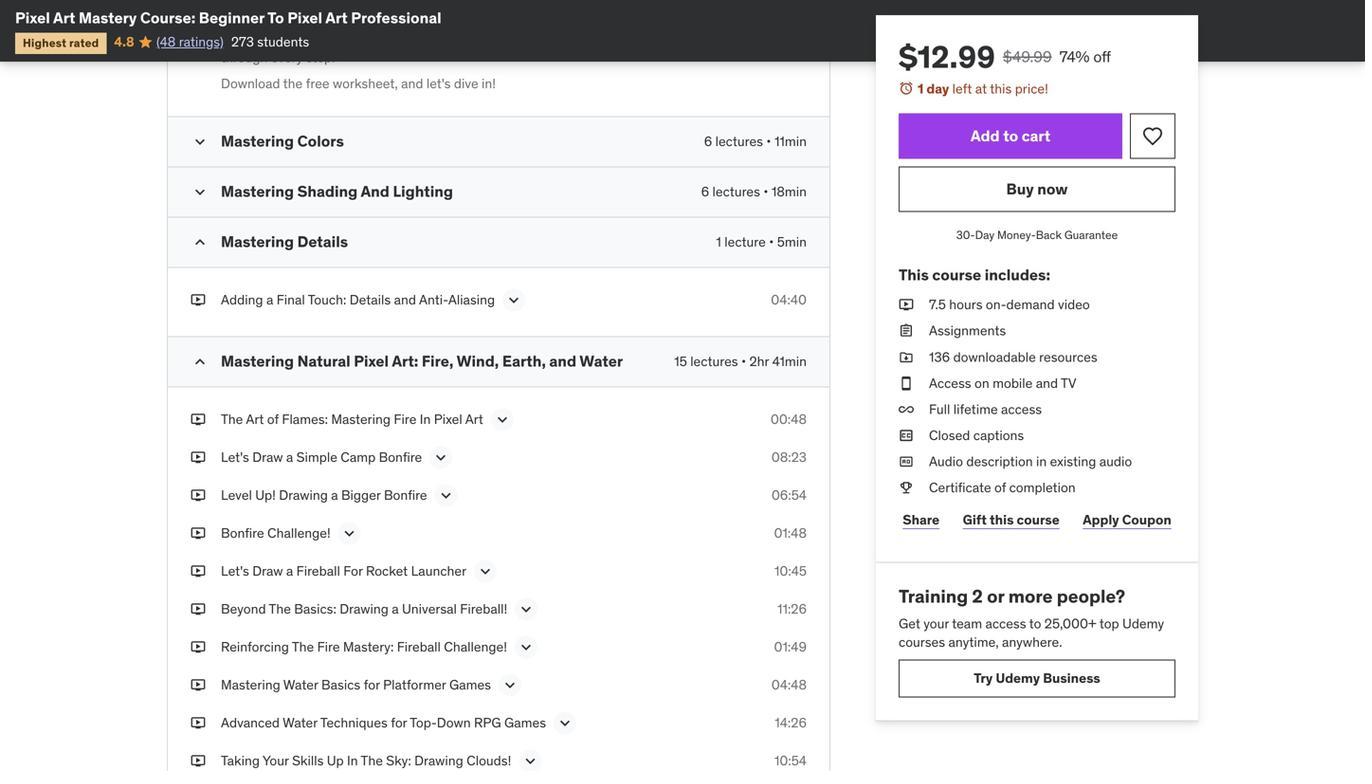 Task type: locate. For each thing, give the bounding box(es) containing it.
cubes,
[[221, 12, 260, 29]]

bigger
[[341, 486, 381, 503]]

0 vertical spatial of
[[267, 410, 279, 428]]

show lecture description image
[[493, 410, 512, 429], [437, 486, 456, 505], [517, 600, 536, 619], [501, 676, 520, 695]]

1 small image from the top
[[191, 132, 210, 151]]

camp
[[341, 448, 376, 465]]

1 horizontal spatial for
[[391, 714, 407, 731]]

left
[[953, 80, 973, 97]]

on
[[975, 375, 990, 392]]

lectures right 15
[[691, 353, 738, 370]]

the left sky:
[[361, 752, 383, 769]]

6 down 6 lectures • 11min
[[702, 183, 710, 200]]

1 vertical spatial bonfire
[[384, 486, 427, 503]]

mastering for shading
[[221, 181, 294, 201]]

mastering down "mastering colors"
[[221, 181, 294, 201]]

xsmall image
[[899, 296, 914, 314], [899, 400, 914, 419], [191, 410, 206, 429], [899, 426, 914, 445], [899, 479, 914, 497], [191, 562, 206, 580], [191, 600, 206, 618], [191, 638, 206, 656]]

1 vertical spatial udemy
[[996, 670, 1041, 687]]

0 horizontal spatial 1
[[716, 233, 722, 250]]

business
[[1044, 670, 1101, 687]]

2 vertical spatial lectures
[[691, 353, 738, 370]]

2 horizontal spatial in
[[420, 410, 431, 428]]

guarantee
[[1065, 228, 1118, 242]]

0 vertical spatial challenge!
[[268, 524, 331, 541]]

0 horizontal spatial of
[[267, 410, 279, 428]]

0 horizontal spatial to
[[259, 30, 271, 47]]

1 vertical spatial drawing
[[340, 600, 389, 617]]

show lecture description image up rpg
[[501, 676, 520, 695]]

to inside training 2 or more people? get your team access to 25,000+ top udemy courses anytime, anywhere.
[[1030, 615, 1042, 632]]

$49.99
[[1003, 47, 1052, 66]]

shapes!
[[419, 0, 465, 10]]

drawing right up!
[[279, 486, 328, 503]]

1 horizontal spatial 1
[[918, 80, 924, 97]]

lighting
[[393, 181, 453, 201]]

show lecture description image up launcher
[[437, 486, 456, 505]]

lifetime
[[954, 401, 998, 418]]

6 lectures • 11min
[[704, 133, 807, 150]]

• left 5min
[[769, 233, 774, 250]]

mastering down download
[[221, 131, 294, 151]]

1 vertical spatial water
[[283, 676, 318, 693]]

1 draw from the top
[[252, 448, 283, 465]]

1 horizontal spatial to
[[1004, 126, 1019, 146]]

0 vertical spatial water
[[580, 351, 623, 371]]

fireball
[[297, 562, 340, 579], [397, 638, 441, 655]]

small image for mastering natural pixel art: fire, wind, earth, and water
[[191, 352, 210, 371]]

let's draw a fireball for rocket launcher
[[221, 562, 467, 579]]

0 vertical spatial this
[[235, 0, 257, 10]]

show lecture description image right fireball!
[[517, 600, 536, 619]]

2 horizontal spatial drawing
[[415, 752, 464, 769]]

drawing up 'reinforcing the fire mastery: fireball challenge!'
[[340, 600, 389, 617]]

audio description in existing audio
[[930, 453, 1133, 470]]

in up cubes,
[[221, 0, 232, 10]]

0 vertical spatial udemy
[[1123, 615, 1165, 632]]

draw for fireball
[[252, 562, 283, 579]]

mastering down adding
[[221, 351, 294, 371]]

access down or
[[986, 615, 1027, 632]]

this right at
[[990, 80, 1012, 97]]

in down the mastering natural pixel art: fire, wind, earth, and water
[[420, 410, 431, 428]]

show lecture description image down earth,
[[493, 410, 512, 429]]

let's for let's draw a simple camp bonfire
[[221, 448, 249, 465]]

xsmall image
[[191, 291, 206, 309], [899, 322, 914, 340], [899, 348, 914, 366], [899, 374, 914, 393], [191, 448, 206, 467], [899, 453, 914, 471], [191, 486, 206, 504], [191, 524, 206, 542], [191, 676, 206, 694], [191, 714, 206, 732], [191, 751, 206, 770]]

mastering for colors
[[221, 131, 294, 151]]

0 vertical spatial let's
[[221, 448, 249, 465]]

and left 'let's'
[[401, 75, 423, 92]]

lectures up lecture
[[713, 183, 761, 200]]

0 horizontal spatial course
[[933, 265, 982, 284]]

1 horizontal spatial course
[[1017, 511, 1060, 528]]

0 vertical spatial bonfire
[[379, 448, 422, 465]]

show lecture description image
[[505, 291, 524, 309], [432, 448, 451, 467], [340, 524, 359, 543], [476, 562, 495, 581], [517, 638, 536, 657], [556, 714, 575, 732], [521, 751, 540, 770]]

your up courses in the right bottom of the page
[[924, 615, 950, 632]]

to left cart
[[1004, 126, 1019, 146]]

1 vertical spatial 1
[[716, 233, 722, 250]]

drawing right sky:
[[415, 752, 464, 769]]

lectures left 11min
[[716, 133, 764, 150]]

lectures for lighting
[[713, 183, 761, 200]]

•
[[767, 133, 772, 150], [764, 183, 769, 200], [769, 233, 774, 250], [742, 353, 747, 370]]

• left "18min"
[[764, 183, 769, 200]]

of
[[267, 410, 279, 428], [995, 479, 1007, 496]]

bonfire down level
[[221, 524, 264, 541]]

0 vertical spatial small image
[[191, 132, 210, 151]]

1 vertical spatial to
[[1004, 126, 1019, 146]]

demand
[[1007, 296, 1055, 313]]

course down completion on the bottom right of page
[[1017, 511, 1060, 528]]

0 horizontal spatial details
[[297, 232, 348, 251]]

fireball left for
[[297, 562, 340, 579]]

1 vertical spatial course
[[1017, 511, 1060, 528]]

the
[[283, 75, 303, 92]]

0 vertical spatial to
[[259, 30, 271, 47]]

0 horizontal spatial in
[[221, 0, 232, 10]]

1 horizontal spatial your
[[924, 615, 950, 632]]

share
[[903, 511, 940, 528]]

challenge! down fireball!
[[444, 638, 507, 655]]

1 horizontal spatial fire
[[394, 410, 417, 428]]

and right earth,
[[550, 351, 577, 371]]

fire left mastery:
[[317, 638, 340, 655]]

show lecture description image for let's draw a simple camp bonfire
[[432, 448, 451, 467]]

0 vertical spatial lectures
[[716, 133, 764, 150]]

draw up up!
[[252, 448, 283, 465]]

art
[[53, 8, 75, 28], [326, 8, 348, 28], [246, 410, 264, 428], [465, 410, 484, 428]]

your inside training 2 or more people? get your team access to 25,000+ top udemy courses anytime, anywhere.
[[924, 615, 950, 632]]

0 vertical spatial your
[[569, 12, 595, 29]]

0 vertical spatial draw
[[252, 448, 283, 465]]

1 lecture • 5min
[[716, 233, 807, 250]]

the down 'basics:'
[[292, 638, 314, 655]]

• left 11min
[[767, 133, 772, 150]]

fireball up platformer
[[397, 638, 441, 655]]

1 vertical spatial draw
[[252, 562, 283, 579]]

show lecture description image for bonfire challenge!
[[340, 524, 359, 543]]

6 up 6 lectures • 18min
[[704, 133, 713, 150]]

water up skills
[[283, 714, 318, 731]]

1 vertical spatial access
[[986, 615, 1027, 632]]

15 lectures • 2hr 41min
[[675, 353, 807, 370]]

small image
[[191, 132, 210, 151], [191, 233, 210, 252]]

0 vertical spatial small image
[[191, 182, 210, 201]]

fire
[[394, 410, 417, 428], [317, 638, 340, 655]]

let's up level
[[221, 448, 249, 465]]

the art of flames: mastering fire in pixel art
[[221, 410, 484, 428]]

1 vertical spatial 6
[[702, 183, 710, 200]]

273 students
[[231, 33, 309, 50]]

1 vertical spatial of
[[995, 479, 1007, 496]]

bonfire challenge!
[[221, 524, 331, 541]]

draw for simple
[[252, 448, 283, 465]]

0 vertical spatial 6
[[704, 133, 713, 150]]

challenge! down level up! drawing a bigger bonfire
[[268, 524, 331, 541]]

advanced
[[221, 714, 280, 731]]

in this lecture, you will master 3d shapes! together, we'll tackle cubes, spheres, pyramids, cylinders, and cones, enhancing your ability to create professional pixel art sprites. i'll guide you through every step. download the free worksheet, and let's dive in!
[[221, 0, 595, 92]]

show lecture description image for taking your skills up in the sky: drawing clouds!
[[521, 751, 540, 770]]

ability
[[221, 30, 256, 47]]

spheres,
[[263, 12, 313, 29]]

mastering up adding
[[221, 232, 294, 251]]

2 horizontal spatial to
[[1030, 615, 1042, 632]]

beyond
[[221, 600, 266, 617]]

2 let's from the top
[[221, 562, 249, 579]]

small image left "mastering colors"
[[191, 132, 210, 151]]

platformer
[[383, 676, 446, 693]]

day
[[927, 80, 950, 97]]

udemy
[[1123, 615, 1165, 632], [996, 670, 1041, 687]]

in
[[221, 0, 232, 10], [420, 410, 431, 428], [347, 752, 358, 769]]

certificate of completion
[[930, 479, 1076, 496]]

for right basics
[[364, 676, 380, 693]]

1 vertical spatial small image
[[191, 233, 210, 252]]

bonfire right bigger
[[384, 486, 427, 503]]

earth,
[[503, 351, 546, 371]]

back
[[1036, 228, 1062, 242]]

mastering details
[[221, 232, 348, 251]]

to
[[259, 30, 271, 47], [1004, 126, 1019, 146], [1030, 615, 1042, 632]]

taking
[[221, 752, 260, 769]]

water left basics
[[283, 676, 318, 693]]

lecture
[[725, 233, 766, 250]]

0 vertical spatial fireball
[[297, 562, 340, 579]]

water
[[580, 351, 623, 371], [283, 676, 318, 693], [283, 714, 318, 731]]

the
[[221, 410, 243, 428], [269, 600, 291, 617], [292, 638, 314, 655], [361, 752, 383, 769]]

udemy right top
[[1123, 615, 1165, 632]]

1 horizontal spatial you
[[541, 30, 562, 47]]

1
[[918, 80, 924, 97], [716, 233, 722, 250]]

fire down 'art:'
[[394, 410, 417, 428]]

at
[[976, 80, 987, 97]]

• left 2hr
[[742, 353, 747, 370]]

0 vertical spatial for
[[364, 676, 380, 693]]

0 vertical spatial games
[[450, 676, 491, 693]]

show lecture description image for advanced water techniques for top-down rpg games
[[556, 714, 575, 732]]

0 horizontal spatial fire
[[317, 638, 340, 655]]

2 vertical spatial water
[[283, 714, 318, 731]]

will
[[332, 0, 351, 10]]

mastering
[[221, 131, 294, 151], [221, 181, 294, 201], [221, 232, 294, 251], [221, 351, 294, 371], [331, 410, 391, 428], [221, 676, 280, 693]]

0 horizontal spatial for
[[364, 676, 380, 693]]

you left will
[[308, 0, 329, 10]]

0 vertical spatial drawing
[[279, 486, 328, 503]]

1 horizontal spatial details
[[350, 291, 391, 308]]

ratings)
[[179, 33, 224, 50]]

udemy inside training 2 or more people? get your team access to 25,000+ top udemy courses anytime, anywhere.
[[1123, 615, 1165, 632]]

to right 273
[[259, 30, 271, 47]]

0 vertical spatial in
[[221, 0, 232, 10]]

up!
[[255, 486, 276, 503]]

apply coupon
[[1083, 511, 1172, 528]]

this inside in this lecture, you will master 3d shapes! together, we'll tackle cubes, spheres, pyramids, cylinders, and cones, enhancing your ability to create professional pixel art sprites. i'll guide you through every step. download the free worksheet, and let's dive in!
[[235, 0, 257, 10]]

add to cart
[[971, 126, 1051, 146]]

mastering up 'advanced'
[[221, 676, 280, 693]]

let's up beyond
[[221, 562, 249, 579]]

1 vertical spatial small image
[[191, 352, 210, 371]]

universal
[[402, 600, 457, 617]]

1 right alarm icon
[[918, 80, 924, 97]]

0 horizontal spatial drawing
[[279, 486, 328, 503]]

1 left lecture
[[716, 233, 722, 250]]

1 vertical spatial let's
[[221, 562, 249, 579]]

2 small image from the top
[[191, 352, 210, 371]]

to
[[268, 8, 284, 28]]

0 horizontal spatial your
[[569, 12, 595, 29]]

show lecture description image for reinforcing the fire mastery: fireball challenge!
[[517, 638, 536, 657]]

1 vertical spatial your
[[924, 615, 950, 632]]

to up 'anywhere.'
[[1030, 615, 1042, 632]]

15
[[675, 353, 687, 370]]

challenge!
[[268, 524, 331, 541], [444, 638, 507, 655]]

1 horizontal spatial in
[[347, 752, 358, 769]]

water right earth,
[[580, 351, 623, 371]]

0 horizontal spatial you
[[308, 0, 329, 10]]

your down tackle
[[569, 12, 595, 29]]

0 vertical spatial 1
[[918, 80, 924, 97]]

games right rpg
[[505, 714, 546, 731]]

1 horizontal spatial games
[[505, 714, 546, 731]]

1 let's from the top
[[221, 448, 249, 465]]

2 vertical spatial to
[[1030, 615, 1042, 632]]

bonfire right camp
[[379, 448, 422, 465]]

aliasing
[[448, 291, 495, 308]]

small image for mastering colors
[[191, 132, 210, 151]]

beyond the basics: drawing a universal fireball!
[[221, 600, 508, 617]]

2 vertical spatial this
[[990, 511, 1014, 528]]

for left top-
[[391, 714, 407, 731]]

show lecture description image for let's draw a fireball for rocket launcher
[[476, 562, 495, 581]]

0 vertical spatial course
[[933, 265, 982, 284]]

art left flames:
[[246, 410, 264, 428]]

lectures for art:
[[691, 353, 738, 370]]

this up cubes,
[[235, 0, 257, 10]]

money-
[[998, 228, 1036, 242]]

small image
[[191, 182, 210, 201], [191, 352, 210, 371]]

master
[[354, 0, 395, 10]]

training 2 or more people? get your team access to 25,000+ top udemy courses anytime, anywhere.
[[899, 585, 1165, 651]]

completion
[[1010, 479, 1076, 496]]

a left universal on the bottom left
[[392, 600, 399, 617]]

final
[[277, 291, 305, 308]]

pixel left 'art:'
[[354, 351, 389, 371]]

2 vertical spatial drawing
[[415, 752, 464, 769]]

mastering colors
[[221, 131, 344, 151]]

details right touch: at the left
[[350, 291, 391, 308]]

this right the gift
[[990, 511, 1014, 528]]

games up down
[[450, 676, 491, 693]]

1 vertical spatial this
[[990, 80, 1012, 97]]

drawing
[[279, 486, 328, 503], [340, 600, 389, 617], [415, 752, 464, 769]]

1 horizontal spatial udemy
[[1123, 615, 1165, 632]]

in right up
[[347, 752, 358, 769]]

worksheet,
[[333, 75, 398, 92]]

pixel up create
[[288, 8, 323, 28]]

1 vertical spatial for
[[391, 714, 407, 731]]

udemy right try
[[996, 670, 1041, 687]]

1 vertical spatial challenge!
[[444, 638, 507, 655]]

of down description
[[995, 479, 1007, 496]]

flames:
[[282, 410, 328, 428]]

0 horizontal spatial games
[[450, 676, 491, 693]]

1 vertical spatial lectures
[[713, 183, 761, 200]]

and
[[437, 12, 459, 29], [401, 75, 423, 92], [394, 291, 416, 308], [550, 351, 577, 371], [1036, 375, 1059, 392]]

1 horizontal spatial fireball
[[397, 638, 441, 655]]

2 draw from the top
[[252, 562, 283, 579]]

pixel up highest
[[15, 8, 50, 28]]

up
[[327, 752, 344, 769]]

cones,
[[462, 12, 501, 29]]

pixel
[[15, 8, 50, 28], [288, 8, 323, 28], [354, 351, 389, 371], [434, 410, 463, 428]]

top-
[[410, 714, 437, 731]]

course up hours
[[933, 265, 982, 284]]

small image left mastering details
[[191, 233, 210, 252]]

and down 'shapes!'
[[437, 12, 459, 29]]

0 horizontal spatial udemy
[[996, 670, 1041, 687]]

74%
[[1060, 47, 1090, 66]]

your
[[263, 752, 289, 769]]

details down shading
[[297, 232, 348, 251]]

mastering for natural
[[221, 351, 294, 371]]

access down mobile
[[1002, 401, 1043, 418]]

and left anti-
[[394, 291, 416, 308]]

you down "enhancing" at top left
[[541, 30, 562, 47]]

1 small image from the top
[[191, 182, 210, 201]]

professional
[[315, 30, 388, 47]]

• for mastering natural pixel art: fire, wind, earth, and water
[[742, 353, 747, 370]]

in inside in this lecture, you will master 3d shapes! together, we'll tackle cubes, spheres, pyramids, cylinders, and cones, enhancing your ability to create professional pixel art sprites. i'll guide you through every step. download the free worksheet, and let's dive in!
[[221, 0, 232, 10]]

to inside button
[[1004, 126, 1019, 146]]

pixel down fire,
[[434, 410, 463, 428]]

1 for 1 lecture • 5min
[[716, 233, 722, 250]]

0 horizontal spatial challenge!
[[268, 524, 331, 541]]

of left flames:
[[267, 410, 279, 428]]

0 horizontal spatial fireball
[[297, 562, 340, 579]]

2 small image from the top
[[191, 233, 210, 252]]

30-
[[957, 228, 976, 242]]

draw down bonfire challenge! at left bottom
[[252, 562, 283, 579]]



Task type: describe. For each thing, give the bounding box(es) containing it.
• for mastering shading and lighting
[[764, 183, 769, 200]]

mastering water basics for platformer games
[[221, 676, 491, 693]]

this
[[899, 265, 929, 284]]

now
[[1038, 179, 1068, 199]]

and
[[361, 181, 390, 201]]

small image for mastering shading and lighting
[[191, 182, 210, 201]]

0 vertical spatial fire
[[394, 410, 417, 428]]

2 vertical spatial bonfire
[[221, 524, 264, 541]]

reinforcing
[[221, 638, 289, 655]]

tackle
[[555, 0, 591, 10]]

share button
[[899, 501, 944, 539]]

buy now
[[1007, 179, 1068, 199]]

1 vertical spatial fire
[[317, 638, 340, 655]]

full lifetime access
[[930, 401, 1043, 418]]

let's draw a simple camp bonfire
[[221, 448, 422, 465]]

1 horizontal spatial of
[[995, 479, 1007, 496]]

your inside in this lecture, you will master 3d shapes! together, we'll tackle cubes, spheres, pyramids, cylinders, and cones, enhancing your ability to create professional pixel art sprites. i'll guide you through every step. download the free worksheet, and let's dive in!
[[569, 12, 595, 29]]

this course includes:
[[899, 265, 1051, 284]]

mastering for details
[[221, 232, 294, 251]]

art down wind,
[[465, 410, 484, 428]]

show lecture description image for level up! drawing a bigger bonfire
[[437, 486, 456, 505]]

gift
[[963, 511, 987, 528]]

18min
[[772, 183, 807, 200]]

4.8
[[114, 33, 134, 50]]

mastering shading and lighting
[[221, 181, 453, 201]]

1 vertical spatial games
[[505, 714, 546, 731]]

team
[[952, 615, 983, 632]]

a left bigger
[[331, 486, 338, 503]]

water for mastering water basics for platformer games
[[283, 676, 318, 693]]

$12.99
[[899, 38, 996, 76]]

captions
[[974, 427, 1025, 444]]

anywhere.
[[1003, 634, 1063, 651]]

6 for mastering colors
[[704, 133, 713, 150]]

show lecture description image for adding a final touch: details and anti-aliasing
[[505, 291, 524, 309]]

0 vertical spatial access
[[1002, 401, 1043, 418]]

for
[[344, 562, 363, 579]]

closed
[[930, 427, 971, 444]]

1 vertical spatial fireball
[[397, 638, 441, 655]]

2hr
[[750, 353, 769, 370]]

7.5 hours on-demand video
[[930, 296, 1091, 313]]

advanced water techniques for top-down rpg games
[[221, 714, 546, 731]]

rpg
[[474, 714, 501, 731]]

01:49
[[774, 638, 807, 655]]

guide
[[505, 30, 538, 47]]

courses
[[899, 634, 946, 651]]

create
[[275, 30, 312, 47]]

audio
[[1100, 453, 1133, 470]]

art up the professional
[[326, 8, 348, 28]]

the left 'basics:'
[[269, 600, 291, 617]]

buy now button
[[899, 167, 1176, 212]]

downloadable
[[954, 348, 1036, 365]]

1 vertical spatial you
[[541, 30, 562, 47]]

1 vertical spatial details
[[350, 291, 391, 308]]

access on mobile and tv
[[930, 375, 1077, 392]]

water for advanced water techniques for top-down rpg games
[[283, 714, 318, 731]]

top
[[1100, 615, 1120, 632]]

bonfire for let's draw a simple camp bonfire
[[379, 448, 422, 465]]

136
[[930, 348, 951, 365]]

6 for mastering shading and lighting
[[702, 183, 710, 200]]

10:45
[[775, 562, 807, 579]]

a down bonfire challenge! at left bottom
[[286, 562, 293, 579]]

136 downloadable resources
[[930, 348, 1098, 365]]

alarm image
[[899, 81, 914, 96]]

show lecture description image for mastering water basics for platformer games
[[501, 676, 520, 695]]

natural
[[297, 351, 351, 371]]

try udemy business link
[[899, 660, 1176, 697]]

or
[[987, 585, 1005, 607]]

for for top-
[[391, 714, 407, 731]]

and left tv
[[1036, 375, 1059, 392]]

basics
[[322, 676, 361, 693]]

highest rated
[[23, 35, 99, 50]]

a left final at the top left of the page
[[266, 291, 273, 308]]

cylinders,
[[377, 12, 434, 29]]

0 vertical spatial you
[[308, 0, 329, 10]]

lecture,
[[260, 0, 305, 10]]

the left flames:
[[221, 410, 243, 428]]

wishlist image
[[1142, 125, 1165, 148]]

bonfire for level up! drawing a bigger bonfire
[[384, 486, 427, 503]]

to inside in this lecture, you will master 3d shapes! together, we'll tackle cubes, spheres, pyramids, cylinders, and cones, enhancing your ability to create professional pixel art sprites. i'll guide you through every step. download the free worksheet, and let's dive in!
[[259, 30, 271, 47]]

0 vertical spatial details
[[297, 232, 348, 251]]

2 vertical spatial in
[[347, 752, 358, 769]]

let's for let's draw a fireball for rocket launcher
[[221, 562, 249, 579]]

off
[[1094, 47, 1112, 66]]

1 horizontal spatial drawing
[[340, 600, 389, 617]]

step.
[[306, 49, 335, 66]]

5min
[[778, 233, 807, 250]]

art
[[422, 30, 438, 47]]

small image for mastering details
[[191, 233, 210, 252]]

mastery
[[79, 8, 137, 28]]

a left simple
[[286, 448, 293, 465]]

try udemy business
[[974, 670, 1101, 687]]

taking your skills up in the sky: drawing clouds!
[[221, 752, 512, 769]]

6 lectures • 18min
[[702, 183, 807, 200]]

anytime,
[[949, 634, 999, 651]]

1 for 1 day left at this price!
[[918, 80, 924, 97]]

on-
[[986, 296, 1007, 313]]

1 horizontal spatial challenge!
[[444, 638, 507, 655]]

dive
[[454, 75, 479, 92]]

tv
[[1061, 375, 1077, 392]]

1 vertical spatial in
[[420, 410, 431, 428]]

show lecture description image for the art of flames: mastering fire in pixel art
[[493, 410, 512, 429]]

free
[[306, 75, 330, 92]]

down
[[437, 714, 471, 731]]

access inside training 2 or more people? get your team access to 25,000+ top udemy courses anytime, anywhere.
[[986, 615, 1027, 632]]

mastery:
[[343, 638, 394, 655]]

resources
[[1040, 348, 1098, 365]]

• for mastering colors
[[767, 133, 772, 150]]

shading
[[297, 181, 358, 201]]

colors
[[297, 131, 344, 151]]

10:54
[[775, 752, 807, 769]]

course:
[[140, 8, 196, 28]]

audio
[[930, 453, 964, 470]]

highest
[[23, 35, 67, 50]]

apply coupon button
[[1079, 501, 1176, 539]]

for for platformer
[[364, 676, 380, 693]]

• for mastering details
[[769, 233, 774, 250]]

this for gift
[[990, 511, 1014, 528]]

art:
[[392, 351, 419, 371]]

level
[[221, 486, 252, 503]]

together,
[[468, 0, 523, 10]]

i'll
[[489, 30, 501, 47]]

08:23
[[772, 448, 807, 465]]

fire,
[[422, 351, 454, 371]]

pixel art mastery course: beginner to pixel art professional
[[15, 8, 442, 28]]

show lecture description image for beyond the basics: drawing a universal fireball!
[[517, 600, 536, 619]]

30-day money-back guarantee
[[957, 228, 1118, 242]]

mastering up camp
[[331, 410, 391, 428]]

closed captions
[[930, 427, 1025, 444]]

11:26
[[778, 600, 807, 617]]

launcher
[[411, 562, 467, 579]]

mastering for water
[[221, 676, 280, 693]]

gift this course link
[[959, 501, 1064, 539]]

this for in
[[235, 0, 257, 10]]

art up highest rated on the left of the page
[[53, 8, 75, 28]]

gift this course
[[963, 511, 1060, 528]]

description
[[967, 453, 1034, 470]]



Task type: vqa. For each thing, say whether or not it's contained in the screenshot.
the topmost for
yes



